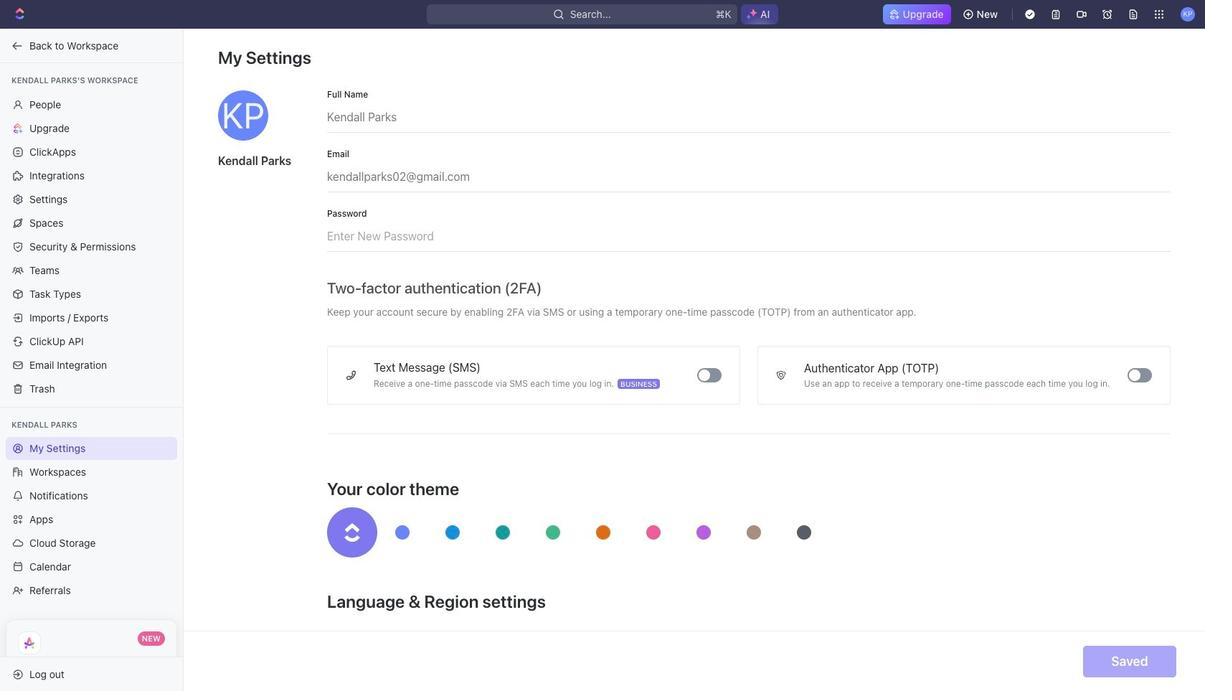 Task type: locate. For each thing, give the bounding box(es) containing it.
Enter New Password field
[[327, 218, 1171, 251]]



Task type: vqa. For each thing, say whether or not it's contained in the screenshot.
Available on Business Plans or higher element
yes



Task type: describe. For each thing, give the bounding box(es) containing it.
available on business plans or higher element
[[618, 379, 660, 389]]

Enter Username text field
[[327, 99, 1171, 132]]

Enter Email text field
[[327, 159, 1171, 192]]



